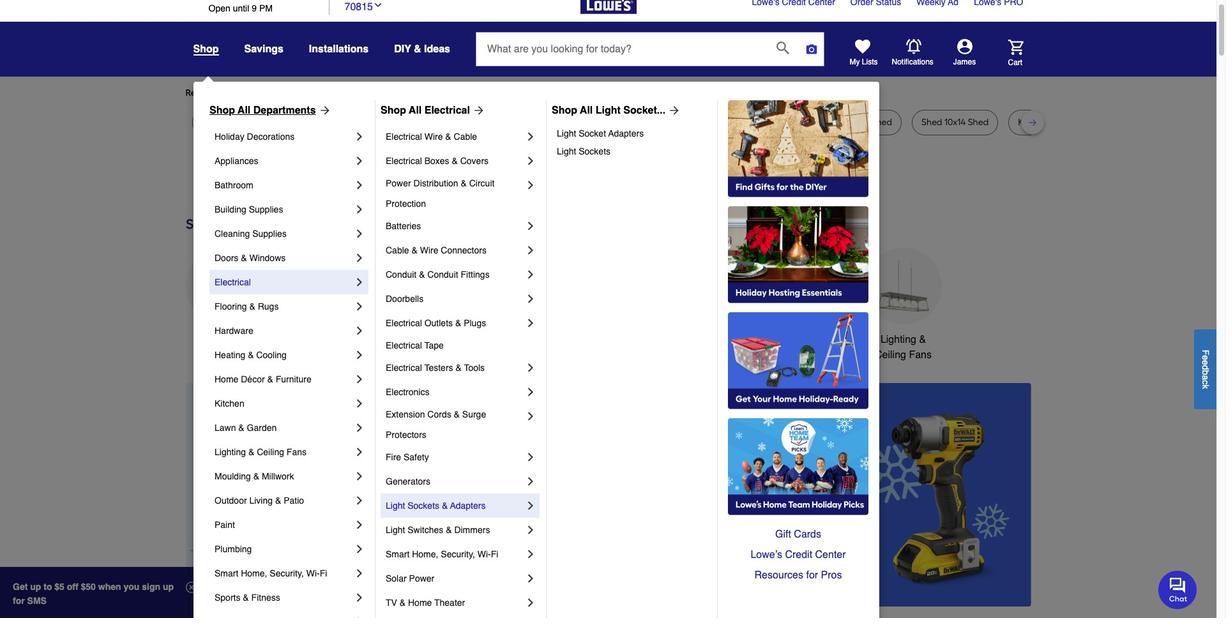 Task type: locate. For each thing, give the bounding box(es) containing it.
3 all from the left
[[580, 105, 593, 116]]

chevron right image for lighting & ceiling fans
[[353, 446, 366, 459]]

0 horizontal spatial sockets
[[408, 501, 439, 511]]

chevron right image for sports & fitness
[[353, 591, 366, 604]]

up right sign
[[163, 582, 174, 592]]

electrical inside 'link'
[[386, 156, 422, 166]]

lowe's home improvement logo image
[[580, 0, 636, 29]]

electrical left boxes
[[386, 156, 422, 166]]

outlets
[[425, 318, 453, 328]]

0 horizontal spatial kitchen
[[215, 399, 244, 409]]

0 vertical spatial lighting & ceiling fans
[[875, 334, 932, 361]]

light for light sockets
[[557, 146, 576, 156]]

wire down interior
[[425, 132, 443, 142]]

& inside lighting & ceiling fans
[[919, 334, 926, 345]]

all for departments
[[238, 105, 251, 116]]

searches
[[249, 87, 286, 98]]

fi up solar power link
[[491, 549, 498, 559]]

1 vertical spatial lighting & ceiling fans
[[215, 447, 307, 457]]

conduit
[[386, 270, 417, 280], [428, 270, 458, 280]]

1 horizontal spatial lighting
[[881, 334, 916, 345]]

Search Query text field
[[476, 33, 766, 66]]

smart home, security, wi-fi up fitness
[[215, 568, 327, 579]]

kitchen for kitchen
[[215, 399, 244, 409]]

smart home
[[778, 334, 835, 345]]

shop inside shop all departments link
[[209, 105, 235, 116]]

shed right the 10x14
[[968, 117, 989, 128]]

arrow right image left board
[[666, 104, 681, 117]]

chevron right image for solar power
[[524, 572, 537, 585]]

appliances down holiday
[[215, 156, 258, 166]]

light for light switches & dimmers
[[386, 525, 405, 535]]

1 you from the left
[[302, 87, 317, 98]]

shop inside shop all electrical link
[[381, 105, 406, 116]]

home, down switches
[[412, 549, 438, 559]]

conduit up the doorbells
[[386, 270, 417, 280]]

wi- up sports & fitness link
[[306, 568, 320, 579]]

1 shed from the left
[[751, 117, 771, 128]]

arrow right image
[[316, 104, 331, 117], [470, 104, 485, 117], [666, 104, 681, 117]]

shop up the toilet
[[552, 105, 577, 116]]

plumbing
[[215, 544, 252, 554]]

chevron right image
[[353, 130, 366, 143], [524, 155, 537, 167], [524, 179, 537, 192], [353, 203, 366, 216], [524, 220, 537, 232], [353, 252, 366, 264], [524, 268, 537, 281], [524, 293, 537, 305], [353, 300, 366, 313], [353, 349, 366, 361], [353, 397, 366, 410], [524, 410, 537, 423], [353, 446, 366, 459], [353, 494, 366, 507], [353, 543, 366, 556], [524, 548, 537, 561], [353, 591, 366, 604], [524, 597, 537, 609]]

1 horizontal spatial security,
[[441, 549, 475, 559]]

shed right storage
[[871, 117, 892, 128]]

ceiling inside lighting & ceiling fans
[[875, 349, 906, 361]]

appliances link
[[215, 149, 353, 173]]

shop for shop all electrical
[[381, 105, 406, 116]]

living
[[249, 496, 273, 506]]

solar power link
[[386, 567, 524, 591]]

arrow right image down more
[[316, 104, 331, 117]]

electrical for electrical tape
[[386, 340, 422, 351]]

chevron right image for flooring & rugs
[[353, 300, 366, 313]]

1 horizontal spatial fi
[[491, 549, 498, 559]]

for left pros
[[806, 570, 818, 581]]

0 horizontal spatial smart home, security, wi-fi
[[215, 568, 327, 579]]

1 vertical spatial power
[[409, 574, 434, 584]]

holiday hosting essentials. image
[[728, 206, 869, 303]]

1 horizontal spatial conduit
[[428, 270, 458, 280]]

electrical outlets & plugs link
[[386, 311, 524, 335]]

1 horizontal spatial bathroom
[[687, 334, 731, 345]]

chevron right image for building supplies
[[353, 203, 366, 216]]

& inside 'link'
[[452, 156, 458, 166]]

0 vertical spatial fans
[[909, 349, 932, 361]]

1 up from the left
[[30, 582, 41, 592]]

0 horizontal spatial shop
[[209, 105, 235, 116]]

lowe's wishes you and your family a happy hanukkah. image
[[186, 169, 1031, 201]]

light sockets & adapters link
[[386, 494, 524, 518]]

arrow right image inside shop all electrical link
[[470, 104, 485, 117]]

chevron right image for power distribution & circuit protection
[[524, 179, 537, 192]]

3 arrow right image from the left
[[666, 104, 681, 117]]

0 vertical spatial decorations
[[247, 132, 295, 142]]

camera image
[[805, 43, 818, 56]]

smart home, security, wi-fi
[[386, 549, 498, 559], [215, 568, 327, 579]]

2 horizontal spatial shop
[[552, 105, 577, 116]]

2 conduit from the left
[[428, 270, 458, 280]]

1 vertical spatial sockets
[[408, 501, 439, 511]]

0 horizontal spatial fans
[[287, 447, 307, 457]]

chevron right image for home décor & furniture
[[353, 373, 366, 386]]

arrow right image up electrical wire & cable link
[[470, 104, 485, 117]]

batteries link
[[386, 214, 524, 238]]

for inside get up to $5 off $50 when you sign up for sms
[[13, 596, 25, 606]]

1 horizontal spatial arrow right image
[[470, 104, 485, 117]]

chevron right image for paint
[[353, 519, 366, 531]]

light switches & dimmers link
[[386, 518, 524, 542]]

0 vertical spatial lighting
[[881, 334, 916, 345]]

chevron right image
[[524, 130, 537, 143], [353, 155, 366, 167], [353, 179, 366, 192], [353, 227, 366, 240], [524, 244, 537, 257], [353, 276, 366, 289], [524, 317, 537, 330], [353, 324, 366, 337], [524, 361, 537, 374], [353, 373, 366, 386], [524, 386, 537, 399], [353, 422, 366, 434], [524, 451, 537, 464], [353, 470, 366, 483], [524, 475, 537, 488], [524, 499, 537, 512], [353, 519, 366, 531], [524, 524, 537, 536], [353, 567, 366, 580], [524, 572, 537, 585], [353, 616, 366, 618]]

0 horizontal spatial decorations
[[247, 132, 295, 142]]

1 horizontal spatial cable
[[454, 132, 477, 142]]

decorations down peel
[[247, 132, 295, 142]]

power up tv & home theater
[[409, 574, 434, 584]]

0 vertical spatial appliances
[[215, 156, 258, 166]]

1 vertical spatial kitchen
[[215, 399, 244, 409]]

doors & windows
[[215, 253, 286, 263]]

0 horizontal spatial lighting
[[215, 447, 246, 457]]

0 vertical spatial smart
[[778, 334, 805, 345]]

1 vertical spatial fi
[[320, 568, 327, 579]]

open until 9 pm
[[209, 3, 273, 13]]

1 conduit from the left
[[386, 270, 417, 280]]

kitchen down plugs
[[478, 334, 513, 345]]

james button
[[934, 39, 995, 67]]

70815
[[345, 1, 373, 12]]

1 vertical spatial supplies
[[252, 229, 287, 239]]

1 horizontal spatial lighting & ceiling fans
[[875, 334, 932, 361]]

2 e from the top
[[1201, 360, 1211, 365]]

christmas decorations
[[391, 334, 445, 361]]

faucets
[[515, 334, 552, 345]]

0 horizontal spatial all
[[238, 105, 251, 116]]

1 vertical spatial wire
[[420, 245, 438, 255]]

& inside extension cords & surge protectors
[[454, 409, 460, 420]]

0 horizontal spatial lighting & ceiling fans
[[215, 447, 307, 457]]

surge
[[462, 409, 486, 420]]

pros
[[821, 570, 842, 581]]

0 vertical spatial fi
[[491, 549, 498, 559]]

smart inside smart home button
[[778, 334, 805, 345]]

lowe's home improvement cart image
[[1008, 39, 1023, 55]]

1 vertical spatial appliances
[[199, 334, 249, 345]]

e up d
[[1201, 355, 1211, 360]]

cable & wire connectors link
[[386, 238, 524, 262]]

chevron right image for electronics
[[524, 386, 537, 399]]

0 vertical spatial power
[[386, 178, 411, 188]]

chevron right image for outdoor living & patio
[[353, 494, 366, 507]]

1 horizontal spatial ceiling
[[875, 349, 906, 361]]

1 horizontal spatial all
[[409, 105, 422, 116]]

2 you from the left
[[415, 87, 430, 98]]

3 shop from the left
[[552, 105, 577, 116]]

door interior
[[395, 117, 446, 128]]

lighting inside lighting & ceiling fans
[[881, 334, 916, 345]]

1 shop from the left
[[209, 105, 235, 116]]

conduit down cable & wire connectors
[[428, 270, 458, 280]]

0 vertical spatial kitchen
[[478, 334, 513, 345]]

fi for left 'smart home, security, wi-fi' link
[[320, 568, 327, 579]]

electrical left "tape"
[[386, 340, 422, 351]]

chevron right image for hardware
[[353, 324, 366, 337]]

smart home, security, wi-fi link
[[386, 542, 524, 567], [215, 561, 353, 586]]

0 horizontal spatial security,
[[270, 568, 304, 579]]

chevron right image for cable & wire connectors
[[524, 244, 537, 257]]

wi-
[[478, 549, 491, 559], [306, 568, 320, 579]]

testers
[[424, 363, 453, 373]]

cart button
[[990, 39, 1023, 67]]

lighting & ceiling fans button
[[865, 248, 942, 363]]

open
[[209, 3, 230, 13]]

lists
[[862, 57, 878, 66]]

shop up door
[[381, 105, 406, 116]]

shop for shop all departments
[[209, 105, 235, 116]]

shop inside shop all light socket... link
[[552, 105, 577, 116]]

0 horizontal spatial up
[[30, 582, 41, 592]]

decorations for holiday
[[247, 132, 295, 142]]

chevron right image for kitchen
[[353, 397, 366, 410]]

sockets down socket
[[579, 146, 611, 156]]

electrical testers & tools
[[386, 363, 485, 373]]

electrical up the electronics
[[386, 363, 422, 373]]

distribution
[[414, 178, 458, 188]]

2 shop from the left
[[381, 105, 406, 116]]

fittings
[[461, 270, 490, 280]]

cable & wire connectors
[[386, 245, 487, 255]]

1 arrow right image from the left
[[316, 104, 331, 117]]

up
[[30, 582, 41, 592], [163, 582, 174, 592]]

0 vertical spatial home,
[[412, 549, 438, 559]]

flooring & rugs link
[[215, 294, 353, 319]]

fi up sports & fitness link
[[320, 568, 327, 579]]

1 horizontal spatial shop
[[381, 105, 406, 116]]

1 vertical spatial smart
[[386, 549, 410, 559]]

smart home, security, wi-fi down the light switches & dimmers
[[386, 549, 498, 559]]

power distribution & circuit protection link
[[386, 173, 524, 214]]

1 horizontal spatial sockets
[[579, 146, 611, 156]]

2 horizontal spatial all
[[580, 105, 593, 116]]

0 horizontal spatial you
[[302, 87, 317, 98]]

chevron down image
[[373, 0, 383, 10]]

diy & ideas
[[394, 43, 450, 55]]

2 shed from the left
[[871, 117, 892, 128]]

supplies up windows
[[252, 229, 287, 239]]

shed left the 10x14
[[922, 117, 942, 128]]

shed 10x14 shed
[[922, 117, 989, 128]]

search image
[[777, 41, 789, 54]]

stick
[[302, 117, 321, 128]]

shop up "lawn mower"
[[209, 105, 235, 116]]

3 shed from the left
[[922, 117, 942, 128]]

doors
[[215, 253, 238, 263]]

lighting
[[881, 334, 916, 345], [215, 447, 246, 457]]

chevron right image for lawn & garden
[[353, 422, 366, 434]]

0 vertical spatial supplies
[[249, 204, 283, 215]]

1 vertical spatial adapters
[[450, 501, 486, 511]]

0 vertical spatial wire
[[425, 132, 443, 142]]

light for light sockets & adapters
[[386, 501, 405, 511]]

2 vertical spatial smart
[[215, 568, 238, 579]]

fi
[[491, 549, 498, 559], [320, 568, 327, 579]]

shed for shed
[[871, 117, 892, 128]]

tv
[[386, 598, 397, 608]]

lawn
[[202, 117, 224, 128]]

kitchen inside kitchen faucets button
[[478, 334, 513, 345]]

cleaning supplies
[[215, 229, 287, 239]]

1 horizontal spatial decorations
[[391, 349, 445, 361]]

0 vertical spatial adapters
[[608, 128, 644, 139]]

savings button
[[244, 38, 283, 61]]

1 horizontal spatial fans
[[909, 349, 932, 361]]

0 horizontal spatial wi-
[[306, 568, 320, 579]]

1 horizontal spatial smart
[[386, 549, 410, 559]]

2 up from the left
[[163, 582, 174, 592]]

1 vertical spatial smart home, security, wi-fi
[[215, 568, 327, 579]]

10x14
[[945, 117, 966, 128]]

hardie board
[[668, 117, 721, 128]]

1 e from the top
[[1201, 355, 1211, 360]]

james
[[953, 57, 976, 66]]

0 vertical spatial security,
[[441, 549, 475, 559]]

c
[[1201, 380, 1211, 384]]

b
[[1201, 370, 1211, 375]]

christmas decorations button
[[380, 248, 456, 363]]

electrical tape
[[386, 340, 444, 351]]

home, for left 'smart home, security, wi-fi' link
[[241, 568, 267, 579]]

fans inside lighting & ceiling fans link
[[287, 447, 307, 457]]

None search field
[[476, 32, 825, 78]]

supplies up "cleaning supplies"
[[249, 204, 283, 215]]

you left more
[[302, 87, 317, 98]]

light
[[596, 105, 621, 116], [557, 128, 576, 139], [557, 146, 576, 156], [386, 501, 405, 511], [386, 525, 405, 535]]

0 horizontal spatial arrow right image
[[316, 104, 331, 117]]

home, for rightmost 'smart home, security, wi-fi' link
[[412, 549, 438, 559]]

fans inside lighting & ceiling fans
[[909, 349, 932, 361]]

1 horizontal spatial up
[[163, 582, 174, 592]]

cooling
[[256, 350, 287, 360]]

get
[[13, 582, 28, 592]]

gift cards
[[775, 529, 821, 540]]

0 vertical spatial ceiling
[[875, 349, 906, 361]]

peel
[[283, 117, 300, 128]]

0 horizontal spatial home,
[[241, 568, 267, 579]]

1 vertical spatial ceiling
[[257, 447, 284, 457]]

security, down plumbing link at the left bottom of the page
[[270, 568, 304, 579]]

smart home, security, wi-fi link down the light switches & dimmers
[[386, 542, 524, 567]]

2 horizontal spatial smart
[[778, 334, 805, 345]]

light for light socket adapters
[[557, 128, 576, 139]]

0 horizontal spatial ceiling
[[257, 447, 284, 457]]

generators
[[386, 476, 430, 487]]

1 horizontal spatial home
[[408, 598, 432, 608]]

appliances up heating at the left of page
[[199, 334, 249, 345]]

electrical
[[425, 105, 470, 116], [386, 132, 422, 142], [386, 156, 422, 166], [215, 277, 251, 287], [386, 318, 422, 328], [386, 340, 422, 351], [386, 363, 422, 373]]

heating & cooling
[[215, 350, 287, 360]]

you
[[124, 582, 139, 592]]

wi- down the dimmers
[[478, 549, 491, 559]]

0 horizontal spatial conduit
[[386, 270, 417, 280]]

chevron right image for doorbells
[[524, 293, 537, 305]]

kitchen inside kitchen link
[[215, 399, 244, 409]]

security, up solar power link
[[441, 549, 475, 559]]

2 horizontal spatial arrow right image
[[666, 104, 681, 117]]

sockets up switches
[[408, 501, 439, 511]]

1 vertical spatial fans
[[287, 447, 307, 457]]

1 vertical spatial bathroom
[[687, 334, 731, 345]]

tv & home theater
[[386, 598, 465, 608]]

0 vertical spatial bathroom
[[215, 180, 253, 190]]

wire up conduit & conduit fittings
[[420, 245, 438, 255]]

all up mower
[[238, 105, 251, 116]]

more suggestions for you link
[[327, 87, 440, 100]]

1 horizontal spatial you
[[415, 87, 430, 98]]

0 horizontal spatial home
[[215, 374, 238, 384]]

all up door interior
[[409, 105, 422, 116]]

up left to
[[30, 582, 41, 592]]

0 vertical spatial sockets
[[579, 146, 611, 156]]

shed left outdoor
[[751, 117, 771, 128]]

1 horizontal spatial home,
[[412, 549, 438, 559]]

2 horizontal spatial home
[[808, 334, 835, 345]]

power
[[386, 178, 411, 188], [409, 574, 434, 584]]

all up socket
[[580, 105, 593, 116]]

1 horizontal spatial smart home, security, wi-fi
[[386, 549, 498, 559]]

you up shop all electrical at the top
[[415, 87, 430, 98]]

1 vertical spatial home
[[215, 374, 238, 384]]

for down get
[[13, 596, 25, 606]]

70815 button
[[345, 0, 383, 14]]

smart home, security, wi-fi link up fitness
[[215, 561, 353, 586]]

0 vertical spatial home
[[808, 334, 835, 345]]

1 vertical spatial decorations
[[391, 349, 445, 361]]

1 horizontal spatial kitchen
[[478, 334, 513, 345]]

cable inside electrical wire & cable link
[[454, 132, 477, 142]]

for up shop all electrical at the top
[[402, 87, 413, 98]]

arrow right image inside shop all departments link
[[316, 104, 331, 117]]

furniture
[[276, 374, 311, 384]]

electrical tape link
[[386, 335, 537, 356]]

2 vertical spatial home
[[408, 598, 432, 608]]

2 arrow right image from the left
[[470, 104, 485, 117]]

outdoor
[[774, 117, 808, 128]]

supplies for building supplies
[[249, 204, 283, 215]]

appliances inside appliances button
[[199, 334, 249, 345]]

hardie
[[668, 117, 695, 128]]

& inside the power distribution & circuit protection
[[461, 178, 467, 188]]

chevron right image for electrical
[[353, 276, 366, 289]]

2 all from the left
[[409, 105, 422, 116]]

home
[[808, 334, 835, 345], [215, 374, 238, 384], [408, 598, 432, 608]]

0 vertical spatial wi-
[[478, 549, 491, 559]]

chevron right image for smart home, security, wi-fi
[[524, 548, 537, 561]]

millwork
[[262, 471, 294, 482]]

tape
[[424, 340, 444, 351]]

arrow right image inside shop all light socket... link
[[666, 104, 681, 117]]

kitchen faucets
[[478, 334, 552, 345]]

1 vertical spatial cable
[[386, 245, 409, 255]]

smart home button
[[768, 248, 845, 347]]

lighting & ceiling fans inside 'button'
[[875, 334, 932, 361]]

you
[[302, 87, 317, 98], [415, 87, 430, 98]]

decorations inside button
[[391, 349, 445, 361]]

1 all from the left
[[238, 105, 251, 116]]

fire
[[386, 452, 401, 462]]

kitchen up lawn
[[215, 399, 244, 409]]

adapters down quikrete
[[608, 128, 644, 139]]

0 horizontal spatial cable
[[386, 245, 409, 255]]

chevron right image for extension cords & surge protectors
[[524, 410, 537, 423]]

home, up sports & fitness on the bottom of the page
[[241, 568, 267, 579]]

adapters up the dimmers
[[450, 501, 486, 511]]

shed for shed outdoor storage
[[751, 117, 771, 128]]

cable down batteries
[[386, 245, 409, 255]]

shed for shed 10x14 shed
[[922, 117, 942, 128]]

shed
[[751, 117, 771, 128], [871, 117, 892, 128], [922, 117, 942, 128], [968, 117, 989, 128]]

ideas
[[424, 43, 450, 55]]

1 vertical spatial home,
[[241, 568, 267, 579]]

cable up covers
[[454, 132, 477, 142]]

power up protection
[[386, 178, 411, 188]]

electrical up christmas
[[386, 318, 422, 328]]

e up b
[[1201, 360, 1211, 365]]

chevron right image for electrical wire & cable
[[524, 130, 537, 143]]

kitchen for kitchen faucets
[[478, 334, 513, 345]]

0 horizontal spatial fi
[[320, 568, 327, 579]]

decorations for christmas
[[391, 349, 445, 361]]

decorations down christmas
[[391, 349, 445, 361]]

paint link
[[215, 513, 353, 537]]

0 vertical spatial cable
[[454, 132, 477, 142]]

electrical down door
[[386, 132, 422, 142]]



Task type: describe. For each thing, give the bounding box(es) containing it.
1 vertical spatial wi-
[[306, 568, 320, 579]]

electronics link
[[386, 380, 524, 404]]

chevron right image for heating & cooling
[[353, 349, 366, 361]]

shop all departments
[[209, 105, 316, 116]]

chevron right image for electrical testers & tools
[[524, 361, 537, 374]]

chat invite button image
[[1159, 570, 1198, 609]]

covers
[[460, 156, 489, 166]]

electrical wire & cable link
[[386, 125, 524, 149]]

building supplies
[[215, 204, 283, 215]]

chevron right image for plumbing
[[353, 543, 366, 556]]

notifications
[[892, 57, 934, 66]]

cleaning
[[215, 229, 250, 239]]

arrow right image for shop all departments
[[316, 104, 331, 117]]

scroll to item #2 element
[[687, 582, 720, 590]]

light socket adapters
[[557, 128, 644, 139]]

outdoor living & patio
[[215, 496, 304, 506]]

recommended searches for you heading
[[186, 87, 1031, 100]]

electrical boxes & covers
[[386, 156, 489, 166]]

hardware
[[215, 326, 253, 336]]

generators link
[[386, 469, 524, 494]]

chevron right image for doors & windows
[[353, 252, 366, 264]]

chevron right image for electrical outlets & plugs
[[524, 317, 537, 330]]

more
[[327, 87, 348, 98]]

chevron right image for bathroom
[[353, 179, 366, 192]]

extension
[[386, 409, 425, 420]]

circuit
[[469, 178, 495, 188]]

supplies for cleaning supplies
[[252, 229, 287, 239]]

extension cords & surge protectors
[[386, 409, 489, 440]]

1 horizontal spatial wi-
[[478, 549, 491, 559]]

electrical outlets & plugs
[[386, 318, 486, 328]]

find gifts for the diyer. image
[[728, 100, 869, 197]]

1 horizontal spatial adapters
[[608, 128, 644, 139]]

k
[[1201, 384, 1211, 389]]

conduit & conduit fittings link
[[386, 262, 524, 287]]

chevron right image for batteries
[[524, 220, 537, 232]]

all for light
[[580, 105, 593, 116]]

quikrete
[[604, 117, 638, 128]]

outdoor
[[215, 496, 247, 506]]

sockets for light sockets
[[579, 146, 611, 156]]

boxes
[[425, 156, 449, 166]]

chevron right image for conduit & conduit fittings
[[524, 268, 537, 281]]

rugs
[[258, 301, 279, 312]]

center
[[815, 549, 846, 561]]

arrow right image for shop all light socket...
[[666, 104, 681, 117]]

my
[[850, 57, 860, 66]]

0 horizontal spatial smart home, security, wi-fi link
[[215, 561, 353, 586]]

arrow left image
[[423, 495, 436, 508]]

& inside button
[[414, 43, 421, 55]]

chevron right image for cleaning supplies
[[353, 227, 366, 240]]

bathroom button
[[671, 248, 748, 347]]

fire safety
[[386, 452, 429, 462]]

lowe's home improvement lists image
[[855, 39, 870, 54]]

protectors
[[386, 430, 427, 440]]

electrical for electrical boxes & covers
[[386, 156, 422, 166]]

chevron right image for fire safety
[[524, 451, 537, 464]]

appliances button
[[186, 248, 262, 347]]

décor
[[241, 374, 265, 384]]

plumbing link
[[215, 537, 353, 561]]

you for recommended searches for you
[[302, 87, 317, 98]]

lowe's home team holiday picks. image
[[728, 418, 869, 515]]

0 vertical spatial smart home, security, wi-fi
[[386, 549, 498, 559]]

0 horizontal spatial bathroom
[[215, 180, 253, 190]]

power inside the power distribution & circuit protection
[[386, 178, 411, 188]]

shop 25 days of deals by category image
[[186, 213, 1031, 235]]

cart
[[1008, 58, 1023, 67]]

chevron right image for tv & home theater
[[524, 597, 537, 609]]

sign
[[142, 582, 160, 592]]

gift cards link
[[728, 524, 869, 545]]

shop button
[[193, 43, 219, 56]]

plugs
[[464, 318, 486, 328]]

bathroom inside button
[[687, 334, 731, 345]]

lawn mower
[[202, 117, 254, 128]]

fi for rightmost 'smart home, security, wi-fi' link
[[491, 549, 498, 559]]

chevron right image for generators
[[524, 475, 537, 488]]

switches
[[408, 525, 443, 535]]

chevron right image for smart home, security, wi-fi
[[353, 567, 366, 580]]

lawn & garden
[[215, 423, 277, 433]]

chevron right image for light sockets & adapters
[[524, 499, 537, 512]]

flooring
[[215, 301, 247, 312]]

you for more suggestions for you
[[415, 87, 430, 98]]

windows
[[249, 253, 286, 263]]

chevron right image for electrical boxes & covers
[[524, 155, 537, 167]]

departments
[[253, 105, 316, 116]]

gift
[[775, 529, 791, 540]]

1 vertical spatial security,
[[270, 568, 304, 579]]

lowe's
[[751, 549, 782, 561]]

electrical for electrical testers & tools
[[386, 363, 422, 373]]

1 vertical spatial lighting
[[215, 447, 246, 457]]

chevron right image for light switches & dimmers
[[524, 524, 537, 536]]

electrical testers & tools link
[[386, 356, 524, 380]]

flooring & rugs
[[215, 301, 279, 312]]

safety
[[404, 452, 429, 462]]

lowe's home improvement notification center image
[[906, 39, 921, 54]]

extension cords & surge protectors link
[[386, 404, 524, 445]]

light switches & dimmers
[[386, 525, 490, 535]]

sports
[[215, 593, 240, 603]]

chevron right image for appliances
[[353, 155, 366, 167]]

off
[[67, 582, 78, 592]]

protection
[[386, 199, 426, 209]]

kobalt
[[1018, 117, 1045, 128]]

light sockets link
[[557, 142, 708, 160]]

electrical for electrical outlets & plugs
[[386, 318, 422, 328]]

shop for shop all light socket...
[[552, 105, 577, 116]]

sockets for light sockets & adapters
[[408, 501, 439, 511]]

kitchen link
[[215, 392, 353, 416]]

arrow right image for shop all electrical
[[470, 104, 485, 117]]

4 shed from the left
[[968, 117, 989, 128]]

up to 50 percent off select tools and accessories. image
[[412, 383, 1031, 607]]

mower
[[226, 117, 254, 128]]

f e e d b a c k
[[1201, 350, 1211, 389]]

25 days of deals. don't miss deals every day. same-day delivery on in-stock orders placed by 2 p m. image
[[186, 383, 392, 607]]

get your home holiday-ready. image
[[728, 312, 869, 409]]

for up 'departments'
[[288, 87, 300, 98]]

building supplies link
[[215, 197, 353, 222]]

electrical up interior
[[425, 105, 470, 116]]

lighting & ceiling fans link
[[215, 440, 353, 464]]

tools
[[464, 363, 485, 373]]

0 horizontal spatial adapters
[[450, 501, 486, 511]]

solar
[[386, 574, 407, 584]]

shop all electrical
[[381, 105, 470, 116]]

storage
[[810, 117, 842, 128]]

refrigerator
[[475, 117, 524, 128]]

cards
[[794, 529, 821, 540]]

0 horizontal spatial smart
[[215, 568, 238, 579]]

pm
[[259, 3, 273, 13]]

lowe's credit center link
[[728, 545, 869, 565]]

dimmers
[[454, 525, 490, 535]]

electrical wire & cable
[[386, 132, 477, 142]]

chevron right image for holiday decorations
[[353, 130, 366, 143]]

electrical for electrical wire & cable
[[386, 132, 422, 142]]

cable inside cable & wire connectors link
[[386, 245, 409, 255]]

heating
[[215, 350, 245, 360]]

fitness
[[251, 593, 280, 603]]

chevron right image for moulding & millwork
[[353, 470, 366, 483]]

when
[[98, 582, 121, 592]]

socket...
[[624, 105, 666, 116]]

moulding & millwork link
[[215, 464, 353, 489]]

recommended
[[186, 87, 247, 98]]

peel stick wallpaper
[[283, 117, 366, 128]]

fire safety link
[[386, 445, 524, 469]]

my lists
[[850, 57, 878, 66]]

power distribution & circuit protection
[[386, 178, 497, 209]]

1 horizontal spatial smart home, security, wi-fi link
[[386, 542, 524, 567]]

solar power
[[386, 574, 434, 584]]

toilet
[[553, 117, 574, 128]]

resources for pros
[[755, 570, 842, 581]]

wallpaper
[[324, 117, 366, 128]]

all for electrical
[[409, 105, 422, 116]]

$5
[[54, 582, 64, 592]]

moulding
[[215, 471, 251, 482]]

connectors
[[441, 245, 487, 255]]

electrical up flooring
[[215, 277, 251, 287]]

home inside button
[[808, 334, 835, 345]]

appliances inside appliances link
[[215, 156, 258, 166]]



Task type: vqa. For each thing, say whether or not it's contained in the screenshot.
shop All Holiday Deco...
no



